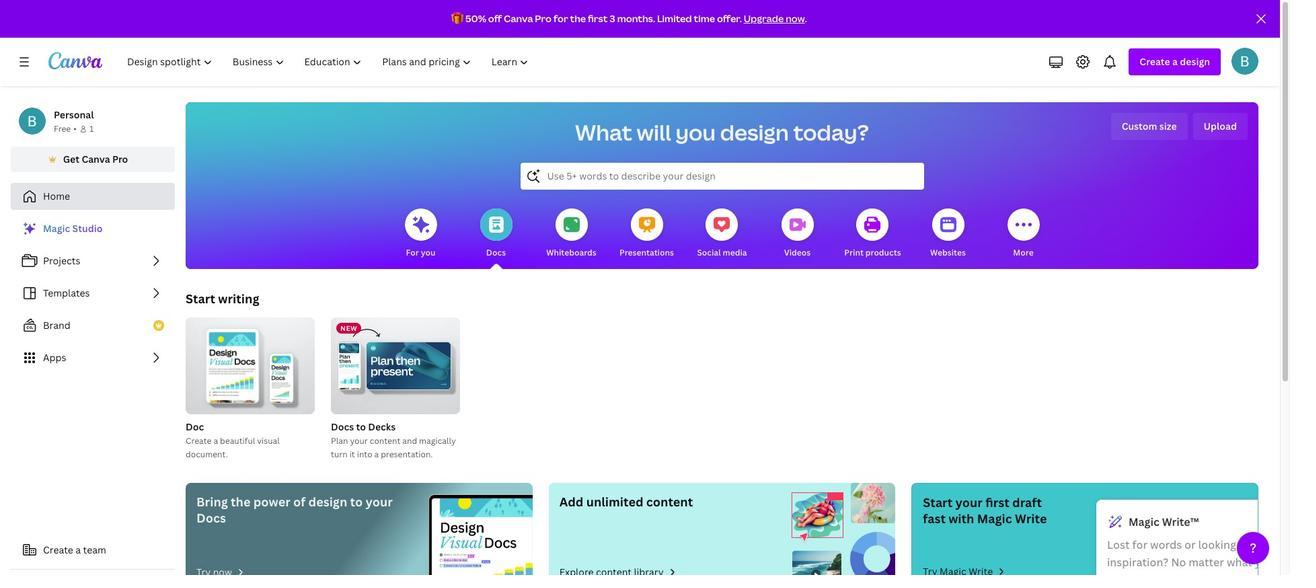 Task type: vqa. For each thing, say whether or not it's contained in the screenshot.
'a' in 'Docs to Decks Plan your content and magically turn it into a presentation.'
yes



Task type: describe. For each thing, give the bounding box(es) containing it.
now
[[786, 12, 805, 25]]

bring
[[196, 494, 228, 510]]

what
[[575, 118, 632, 147]]

social
[[697, 247, 721, 258]]

upload button
[[1193, 113, 1248, 140]]

decks
[[368, 420, 396, 433]]

docs for docs to decks plan your content and magically turn it into a presentation.
[[331, 420, 354, 433]]

lost
[[1107, 537, 1130, 552]]

you inside "button"
[[421, 247, 435, 258]]

visual
[[257, 435, 280, 447]]

doc group
[[186, 312, 315, 461]]

draft
[[1012, 494, 1042, 511]]

products
[[866, 247, 901, 258]]

docs for docs
[[486, 247, 506, 258]]

1 horizontal spatial design
[[720, 118, 789, 147]]

to inside docs to decks plan your content and magically turn it into a presentation.
[[356, 420, 366, 433]]

social media button
[[697, 199, 747, 269]]

print
[[844, 247, 864, 258]]

turn
[[331, 449, 348, 460]]

videos button
[[781, 199, 814, 269]]

3
[[610, 12, 615, 25]]

create a design
[[1140, 55, 1210, 68]]

brand
[[43, 319, 70, 332]]

with
[[949, 511, 974, 527]]

start for start writing
[[186, 291, 215, 307]]

whiteboards
[[546, 247, 597, 258]]

custom
[[1122, 120, 1157, 133]]

magic inside start your first draft fast with magic write
[[977, 511, 1012, 527]]

create a team button
[[11, 537, 175, 564]]

templates
[[43, 287, 90, 299]]

create a team
[[43, 543, 106, 556]]

brad klo image
[[1232, 48, 1259, 75]]

top level navigation element
[[118, 48, 540, 75]]

your inside bring the power of design to your docs
[[366, 494, 393, 510]]

create for create a design
[[1140, 55, 1170, 68]]

or
[[1185, 537, 1196, 552]]

custom size
[[1122, 120, 1177, 133]]

plan
[[331, 435, 348, 447]]

what will you design today?
[[575, 118, 869, 147]]

🎁 50% off canva pro for the first 3 months. limited time offer. upgrade now .
[[451, 12, 807, 25]]

0 vertical spatial first
[[588, 12, 608, 25]]

magic for magic write™
[[1129, 515, 1160, 529]]

for you
[[406, 247, 435, 258]]

write
[[1015, 511, 1047, 527]]

presentations
[[619, 247, 674, 258]]

words
[[1150, 537, 1182, 552]]

magic studio
[[43, 222, 103, 235]]

presentations button
[[619, 199, 674, 269]]

writing
[[218, 291, 259, 307]]

size
[[1160, 120, 1177, 133]]

websites button
[[930, 199, 966, 269]]

print products
[[844, 247, 901, 258]]

doc create a beautiful visual document.
[[186, 420, 280, 460]]

presentation.
[[381, 449, 433, 460]]

videos
[[784, 247, 811, 258]]

a inside docs to decks plan your content and magically turn it into a presentation.
[[374, 449, 379, 460]]

•
[[73, 123, 77, 135]]

get canva pro
[[63, 153, 128, 165]]

to inside bring the power of design to your docs
[[350, 494, 363, 510]]

get
[[63, 153, 79, 165]]

for you button
[[405, 199, 437, 269]]

months.
[[617, 12, 655, 25]]

🎁
[[451, 12, 464, 25]]

time
[[694, 12, 715, 25]]

power
[[253, 494, 290, 510]]

looking
[[1198, 537, 1236, 552]]

some
[[1257, 537, 1285, 552]]

a inside create a team button
[[76, 543, 81, 556]]

magic write™
[[1129, 515, 1199, 529]]

templates link
[[11, 280, 175, 307]]

write™
[[1162, 515, 1199, 529]]

unlimited
[[586, 494, 643, 510]]

upgrade now button
[[744, 12, 805, 25]]

beautiful
[[220, 435, 255, 447]]

for for or
[[1239, 537, 1254, 552]]

50%
[[465, 12, 486, 25]]



Task type: locate. For each thing, give the bounding box(es) containing it.
design
[[1180, 55, 1210, 68], [720, 118, 789, 147], [308, 494, 347, 510]]

design inside bring the power of design to your docs
[[308, 494, 347, 510]]

docs button
[[480, 199, 512, 269]]

for left some
[[1239, 537, 1254, 552]]

0 horizontal spatial design
[[308, 494, 347, 510]]

of
[[293, 494, 306, 510]]

first
[[588, 12, 608, 25], [986, 494, 1010, 511]]

docs inside button
[[486, 247, 506, 258]]

canva
[[504, 12, 533, 25], [82, 153, 110, 165]]

1 horizontal spatial pro
[[535, 12, 552, 25]]

create down doc
[[186, 435, 212, 447]]

1 horizontal spatial first
[[986, 494, 1010, 511]]

a up size
[[1172, 55, 1178, 68]]

None search field
[[520, 163, 924, 190]]

your up the into
[[350, 435, 368, 447]]

projects
[[43, 254, 80, 267]]

1
[[89, 123, 94, 135]]

your right fast
[[956, 494, 983, 511]]

design right of
[[308, 494, 347, 510]]

1 vertical spatial docs
[[331, 420, 354, 433]]

1 horizontal spatial canva
[[504, 12, 533, 25]]

create inside doc create a beautiful visual document.
[[186, 435, 212, 447]]

first inside start your first draft fast with magic write
[[986, 494, 1010, 511]]

brand link
[[11, 312, 175, 339]]

the left 3
[[570, 12, 586, 25]]

add unlimited content link
[[549, 483, 896, 575]]

into
[[357, 449, 372, 460]]

0 horizontal spatial first
[[588, 12, 608, 25]]

list
[[11, 215, 175, 371]]

create up "custom size"
[[1140, 55, 1170, 68]]

1 vertical spatial canva
[[82, 153, 110, 165]]

new
[[340, 324, 357, 333]]

2 horizontal spatial docs
[[486, 247, 506, 258]]

magically
[[419, 435, 456, 447]]

your inside docs to decks plan your content and magically turn it into a presentation.
[[350, 435, 368, 447]]

canva inside button
[[82, 153, 110, 165]]

1 vertical spatial start
[[923, 494, 953, 511]]

1 vertical spatial content
[[646, 494, 693, 510]]

content inside docs to decks plan your content and magically turn it into a presentation.
[[370, 435, 400, 447]]

a left team
[[76, 543, 81, 556]]

pro
[[535, 12, 552, 25], [112, 153, 128, 165]]

upgrade
[[744, 12, 784, 25]]

list containing magic studio
[[11, 215, 175, 371]]

0 vertical spatial create
[[1140, 55, 1170, 68]]

a right the into
[[374, 449, 379, 460]]

pro right off
[[535, 12, 552, 25]]

content inside add unlimited content link
[[646, 494, 693, 510]]

create
[[1140, 55, 1170, 68], [186, 435, 212, 447], [43, 543, 73, 556]]

it
[[350, 449, 355, 460]]

bring the power of design to your docs
[[196, 494, 393, 526]]

and
[[402, 435, 417, 447]]

1 horizontal spatial you
[[676, 118, 716, 147]]

first left 3
[[588, 12, 608, 25]]

1 vertical spatial to
[[350, 494, 363, 510]]

1 horizontal spatial start
[[923, 494, 953, 511]]

magic right with
[[977, 511, 1012, 527]]

pro inside button
[[112, 153, 128, 165]]

your inside start your first draft fast with magic write
[[956, 494, 983, 511]]

off
[[488, 12, 502, 25]]

1 horizontal spatial the
[[570, 12, 586, 25]]

1 horizontal spatial content
[[646, 494, 693, 510]]

studio
[[72, 222, 103, 235]]

docs to decks group
[[331, 317, 460, 461]]

start inside start your first draft fast with magic write
[[923, 494, 953, 511]]

0 vertical spatial start
[[186, 291, 215, 307]]

media
[[723, 247, 747, 258]]

home link
[[11, 183, 175, 210]]

a inside create a design dropdown button
[[1172, 55, 1178, 68]]

lost for words or looking for some c
[[1107, 537, 1290, 575]]

2 horizontal spatial design
[[1180, 55, 1210, 68]]

free •
[[54, 123, 77, 135]]

to left decks at the left bottom of page
[[356, 420, 366, 433]]

create a design button
[[1129, 48, 1221, 75]]

create left team
[[43, 543, 73, 556]]

0 horizontal spatial start
[[186, 291, 215, 307]]

0 horizontal spatial magic
[[43, 222, 70, 235]]

projects link
[[11, 248, 175, 274]]

a inside doc create a beautiful visual document.
[[213, 435, 218, 447]]

0 horizontal spatial pro
[[112, 153, 128, 165]]

team
[[83, 543, 106, 556]]

first left draft
[[986, 494, 1010, 511]]

canva right off
[[504, 12, 533, 25]]

you right will
[[676, 118, 716, 147]]

apps link
[[11, 344, 175, 371]]

more button
[[1007, 199, 1040, 269]]

1 vertical spatial design
[[720, 118, 789, 147]]

2 vertical spatial design
[[308, 494, 347, 510]]

start
[[186, 291, 215, 307], [923, 494, 953, 511]]

content right unlimited
[[646, 494, 693, 510]]

for
[[554, 12, 568, 25], [1132, 537, 1148, 552], [1239, 537, 1254, 552]]

more
[[1013, 247, 1034, 258]]

1 vertical spatial pro
[[112, 153, 128, 165]]

create inside dropdown button
[[1140, 55, 1170, 68]]

start your first draft fast with magic write
[[923, 494, 1047, 527]]

offer.
[[717, 12, 742, 25]]

pro up home link
[[112, 153, 128, 165]]

home
[[43, 190, 70, 202]]

0 vertical spatial docs
[[486, 247, 506, 258]]

0 vertical spatial you
[[676, 118, 716, 147]]

2 vertical spatial create
[[43, 543, 73, 556]]

add
[[559, 494, 583, 510]]

the inside bring the power of design to your docs
[[231, 494, 251, 510]]

docs inside bring the power of design to your docs
[[196, 510, 226, 526]]

docs inside docs to decks plan your content and magically turn it into a presentation.
[[331, 420, 354, 433]]

to down it
[[350, 494, 363, 510]]

1 horizontal spatial for
[[1132, 537, 1148, 552]]

2 horizontal spatial magic
[[1129, 515, 1160, 529]]

1 horizontal spatial magic
[[977, 511, 1012, 527]]

1 horizontal spatial docs
[[331, 420, 354, 433]]

design inside create a design dropdown button
[[1180, 55, 1210, 68]]

will
[[637, 118, 671, 147]]

0 vertical spatial canva
[[504, 12, 533, 25]]

.
[[805, 12, 807, 25]]

magic for magic studio
[[43, 222, 70, 235]]

design up search search box
[[720, 118, 789, 147]]

design left 'brad klo' "icon"
[[1180, 55, 1210, 68]]

1 vertical spatial create
[[186, 435, 212, 447]]

document.
[[186, 449, 228, 460]]

0 horizontal spatial docs
[[196, 510, 226, 526]]

0 horizontal spatial for
[[554, 12, 568, 25]]

1 horizontal spatial create
[[186, 435, 212, 447]]

upload
[[1204, 120, 1237, 133]]

docs to decks plan your content and magically turn it into a presentation.
[[331, 420, 456, 460]]

the right bring
[[231, 494, 251, 510]]

Search search field
[[547, 163, 897, 189]]

websites
[[930, 247, 966, 258]]

0 vertical spatial the
[[570, 12, 586, 25]]

1 vertical spatial first
[[986, 494, 1010, 511]]

start for start your first draft fast with magic write
[[923, 494, 953, 511]]

apps
[[43, 351, 66, 364]]

free
[[54, 123, 71, 135]]

whiteboards button
[[546, 199, 597, 269]]

add unlimited content
[[559, 494, 693, 510]]

for
[[406, 247, 419, 258]]

doc
[[186, 420, 204, 433]]

magic studio link
[[11, 215, 175, 242]]

for for canva
[[554, 12, 568, 25]]

0 horizontal spatial canva
[[82, 153, 110, 165]]

0 horizontal spatial content
[[370, 435, 400, 447]]

social media
[[697, 247, 747, 258]]

you right for
[[421, 247, 435, 258]]

personal
[[54, 108, 94, 121]]

group
[[186, 312, 315, 414]]

content down decks at the left bottom of page
[[370, 435, 400, 447]]

for right lost
[[1132, 537, 1148, 552]]

today?
[[793, 118, 869, 147]]

1 vertical spatial the
[[231, 494, 251, 510]]

a
[[1172, 55, 1178, 68], [213, 435, 218, 447], [374, 449, 379, 460], [76, 543, 81, 556]]

custom size button
[[1111, 113, 1188, 140]]

your
[[350, 435, 368, 447], [366, 494, 393, 510], [956, 494, 983, 511]]

magic up words at the right of the page
[[1129, 515, 1160, 529]]

1 vertical spatial you
[[421, 247, 435, 258]]

limited
[[657, 12, 692, 25]]

print products button
[[844, 199, 901, 269]]

get canva pro button
[[11, 147, 175, 172]]

0 vertical spatial design
[[1180, 55, 1210, 68]]

a up document.
[[213, 435, 218, 447]]

content
[[370, 435, 400, 447], [646, 494, 693, 510]]

2 horizontal spatial for
[[1239, 537, 1254, 552]]

0 vertical spatial to
[[356, 420, 366, 433]]

create inside button
[[43, 543, 73, 556]]

for left 3
[[554, 12, 568, 25]]

magic left "studio"
[[43, 222, 70, 235]]

0 horizontal spatial you
[[421, 247, 435, 258]]

start writing
[[186, 291, 259, 307]]

your down the into
[[366, 494, 393, 510]]

create for create a team
[[43, 543, 73, 556]]

2 vertical spatial docs
[[196, 510, 226, 526]]

the
[[570, 12, 586, 25], [231, 494, 251, 510]]

c
[[1287, 537, 1290, 552]]

0 horizontal spatial the
[[231, 494, 251, 510]]

0 horizontal spatial create
[[43, 543, 73, 556]]

0 vertical spatial content
[[370, 435, 400, 447]]

canva right the get
[[82, 153, 110, 165]]

2 horizontal spatial create
[[1140, 55, 1170, 68]]

0 vertical spatial pro
[[535, 12, 552, 25]]



